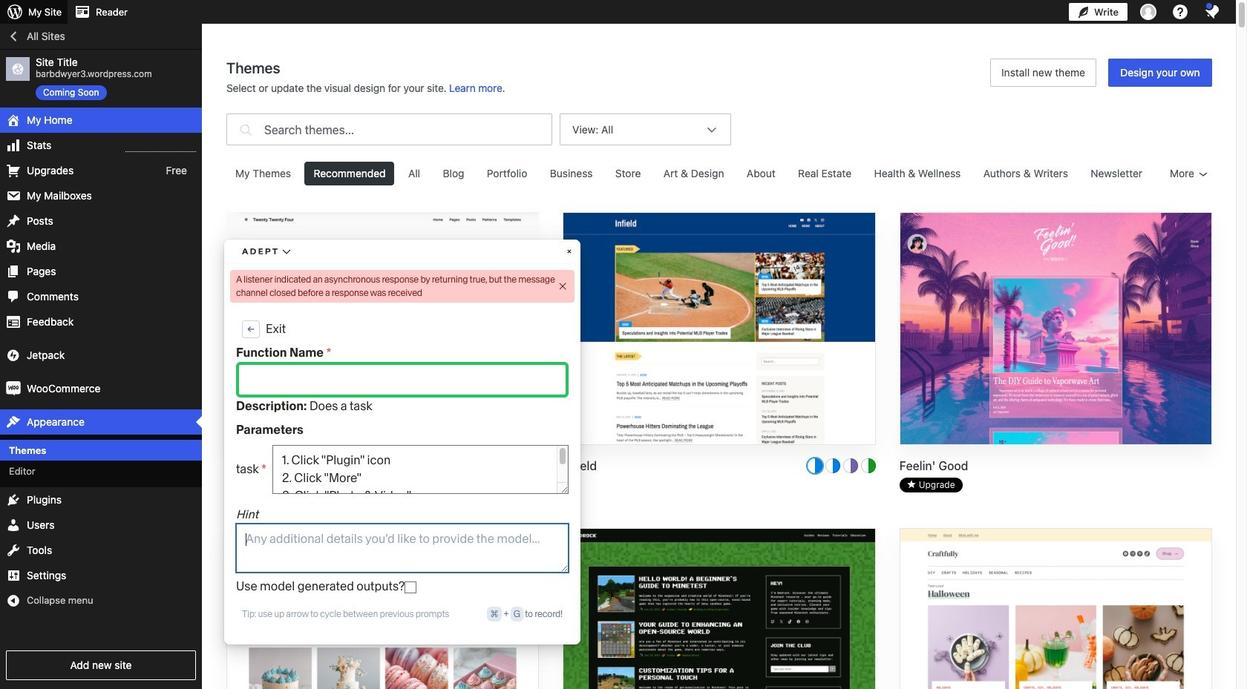 Task type: describe. For each thing, give the bounding box(es) containing it.
my profile image
[[1140, 4, 1157, 20]]

inspired by the iconic worlds of minecraft and minetest, bedrock is a blog theme that reminds the immersive experience of these games. image
[[564, 621, 875, 690]]

help image
[[1172, 3, 1189, 21]]

dismiss image
[[1189, 237, 1200, 249]]

a cheerful wordpress blogging theme dedicated to all things homemade and delightful. image
[[900, 621, 1212, 690]]

Search search field
[[264, 114, 575, 145]]



Task type: vqa. For each thing, say whether or not it's contained in the screenshot.
A blog theme with a bold vaporwave aesthetic. Its nostalgic atmosphere pays homage to the 80s and early 90s. image
yes



Task type: locate. For each thing, give the bounding box(es) containing it.
0 vertical spatial img image
[[6, 348, 21, 363]]

img image
[[6, 348, 21, 363], [6, 382, 21, 396]]

1 vertical spatial img image
[[6, 382, 21, 396]]

highest hourly views 0 image
[[125, 143, 196, 152]]

manage your notifications image
[[1203, 3, 1221, 21]]

a blog theme with a bold vaporwave aesthetic. its nostalgic atmosphere pays homage to the 80s and early 90s. image
[[900, 304, 1212, 538]]

open search image
[[236, 110, 255, 149]]

2 img image from the top
[[6, 382, 21, 396]]

a passionate sports fan blog celebrating your favorite game. image
[[564, 304, 875, 538]]

cakely is a business theme perfect for bakers or cake makers with a vibrant colour. image
[[227, 621, 538, 690]]

twenty twenty-four is designed to be flexible, versatile and applicable to any website. its collection of templates and patterns tailor to different needs, such as presenting a business, blogging and writing or showcasing work. a multitude of possibilities open up with just a few adjustments to color and typography. twenty twenty-four comes with style variations and full page designs to help speed up the site building process, is fully compatible with the site editor, and takes advantage of new design tools introduced in wordpress 6.4. image
[[226, 304, 539, 538]]

None search field
[[226, 110, 575, 149]]

1 img image from the top
[[6, 348, 21, 363]]



